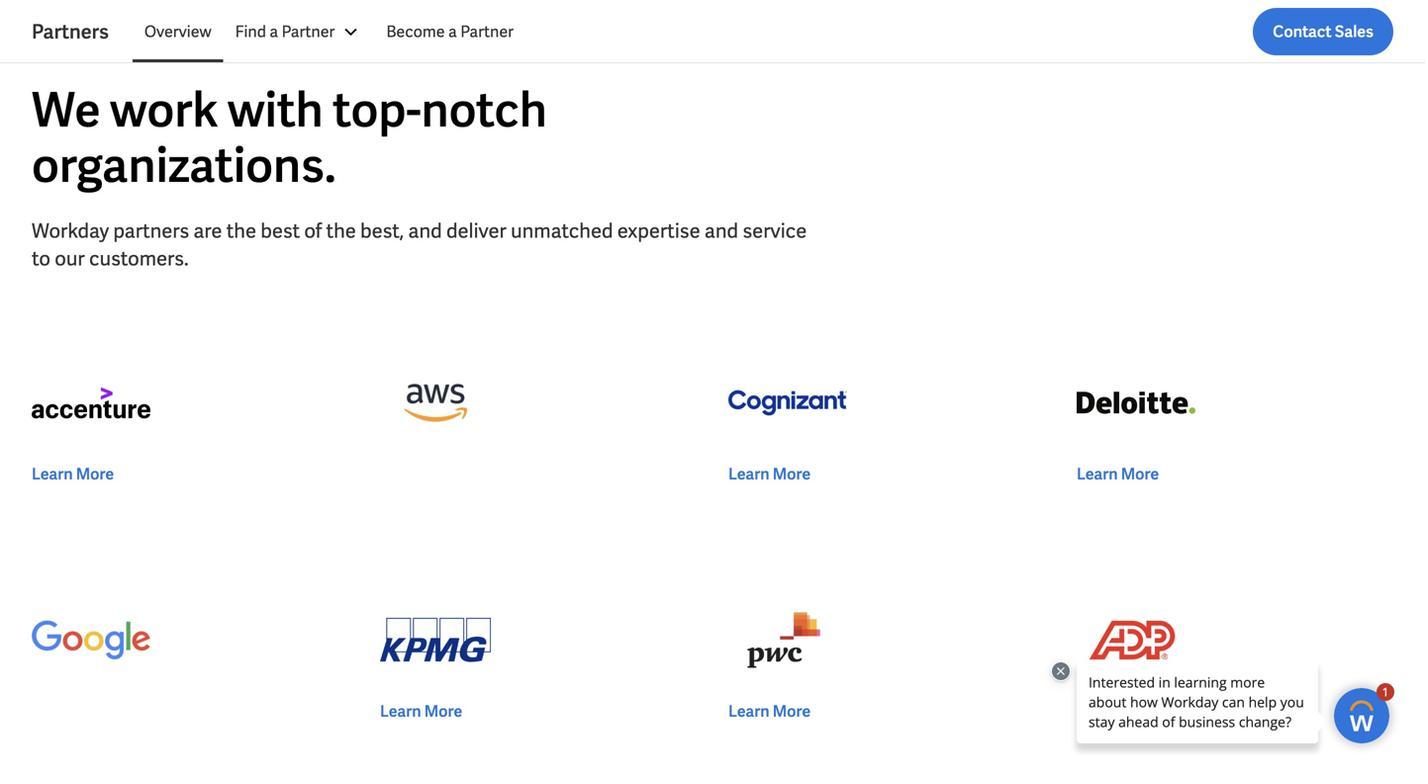 Task type: describe. For each thing, give the bounding box(es) containing it.
overview link
[[133, 8, 223, 55]]

deliver
[[446, 218, 507, 244]]

partners link
[[32, 18, 133, 46]]

sales
[[1335, 21, 1374, 42]]

pwc image
[[729, 613, 839, 669]]

more for pwc "image"
[[773, 702, 811, 723]]

learn more for accenture "image"
[[32, 464, 114, 485]]

accenture image
[[32, 376, 150, 431]]

more for deloitte 'image'
[[1121, 464, 1159, 485]]

learn for accenture "image"
[[32, 464, 73, 485]]

of
[[304, 218, 322, 244]]

find a partner button
[[223, 8, 375, 55]]

service
[[743, 218, 807, 244]]

learn more link for pwc "image"
[[729, 700, 811, 724]]

2 and from the left
[[705, 218, 738, 244]]

find
[[235, 21, 266, 42]]

we
[[32, 79, 101, 141]]

become a partner
[[386, 21, 514, 42]]

adp image
[[1077, 613, 1188, 669]]

learn for cognizant image
[[729, 464, 770, 485]]

workday
[[32, 218, 109, 244]]

more for cognizant image
[[773, 464, 811, 485]]

notch
[[421, 79, 547, 141]]

become a partner link
[[375, 8, 526, 55]]

expertise
[[617, 218, 700, 244]]

1 aws image from the top
[[380, 376, 491, 431]]

a for become
[[448, 21, 457, 42]]

more for 1st aws image from the bottom
[[424, 702, 462, 723]]

unmatched
[[511, 218, 613, 244]]

contact sales
[[1273, 21, 1374, 42]]

more for accenture "image"
[[76, 464, 114, 485]]

menu containing overview
[[133, 8, 526, 55]]

learn for deloitte 'image'
[[1077, 464, 1118, 485]]

partner
[[32, 32, 94, 50]]

best
[[261, 218, 300, 244]]

top-
[[333, 79, 421, 141]]

partners
[[113, 218, 189, 244]]

a for find
[[270, 21, 278, 42]]

learn more for pwc "image"
[[729, 702, 811, 723]]

cognizant image
[[729, 376, 847, 431]]

customers.
[[89, 246, 189, 272]]

we work with top-notch organizations.
[[32, 79, 547, 196]]

learn for pwc "image"
[[729, 702, 770, 723]]

1 the from the left
[[226, 218, 256, 244]]



Task type: vqa. For each thing, say whether or not it's contained in the screenshot.
Accenture Image's More
yes



Task type: locate. For each thing, give the bounding box(es) containing it.
2 aws image from the top
[[380, 613, 491, 669]]

find a partner
[[235, 21, 335, 42]]

0 horizontal spatial partner
[[282, 21, 335, 42]]

organizations.
[[32, 135, 336, 196]]

0 horizontal spatial a
[[270, 21, 278, 42]]

partner for become a partner
[[460, 21, 514, 42]]

more
[[76, 464, 114, 485], [773, 464, 811, 485], [1121, 464, 1159, 485], [424, 702, 462, 723], [773, 702, 811, 723]]

google image
[[32, 613, 150, 669]]

partner right find
[[282, 21, 335, 42]]

learn more link for accenture "image"
[[32, 463, 114, 486]]

a inside popup button
[[270, 21, 278, 42]]

learn
[[32, 464, 73, 485], [729, 464, 770, 485], [1077, 464, 1118, 485], [380, 702, 421, 723], [729, 702, 770, 723]]

menu
[[133, 8, 526, 55]]

2 partner from the left
[[460, 21, 514, 42]]

aws image
[[380, 376, 491, 431], [380, 613, 491, 669]]

partner for find a partner
[[282, 21, 335, 42]]

with
[[228, 79, 323, 141]]

a right find
[[270, 21, 278, 42]]

learn more
[[32, 464, 114, 485], [729, 464, 811, 485], [1077, 464, 1159, 485], [380, 702, 462, 723], [729, 702, 811, 723]]

the
[[226, 218, 256, 244], [326, 218, 356, 244]]

learn more for deloitte 'image'
[[1077, 464, 1159, 485]]

1 horizontal spatial the
[[326, 218, 356, 244]]

learn more link for deloitte 'image'
[[1077, 463, 1159, 486]]

become
[[386, 21, 445, 42]]

and
[[408, 218, 442, 244], [705, 218, 738, 244]]

partner right become
[[460, 21, 514, 42]]

1 and from the left
[[408, 218, 442, 244]]

partner inside become a partner link
[[460, 21, 514, 42]]

contact
[[1273, 21, 1332, 42]]

workday partners are the best of the best, and deliver unmatched expertise and service to our customers.
[[32, 218, 807, 272]]

2 a from the left
[[448, 21, 457, 42]]

a right become
[[448, 21, 457, 42]]

the right of at the top
[[326, 218, 356, 244]]

the right are
[[226, 218, 256, 244]]

1 vertical spatial aws image
[[380, 613, 491, 669]]

2 the from the left
[[326, 218, 356, 244]]

contact sales link
[[1253, 8, 1394, 55]]

partners
[[32, 19, 109, 45]]

learn more for cognizant image
[[729, 464, 811, 485]]

to
[[32, 246, 50, 272]]

list containing overview
[[133, 8, 1394, 55]]

partner
[[282, 21, 335, 42], [460, 21, 514, 42]]

partner spotlight
[[32, 32, 174, 50]]

a
[[270, 21, 278, 42], [448, 21, 457, 42]]

our
[[55, 246, 85, 272]]

0 horizontal spatial and
[[408, 218, 442, 244]]

partner inside find a partner popup button
[[282, 21, 335, 42]]

1 partner from the left
[[282, 21, 335, 42]]

work
[[110, 79, 218, 141]]

learn more link
[[32, 463, 114, 486], [729, 463, 811, 486], [1077, 463, 1159, 486], [380, 700, 462, 724], [729, 700, 811, 724]]

learn more link for cognizant image
[[729, 463, 811, 486]]

overview
[[144, 21, 211, 42]]

1 horizontal spatial and
[[705, 218, 738, 244]]

spotlight
[[97, 32, 174, 50]]

are
[[193, 218, 222, 244]]

1 a from the left
[[270, 21, 278, 42]]

0 horizontal spatial the
[[226, 218, 256, 244]]

1 horizontal spatial partner
[[460, 21, 514, 42]]

0 vertical spatial aws image
[[380, 376, 491, 431]]

and right best,
[[408, 218, 442, 244]]

best,
[[360, 218, 404, 244]]

deloitte image
[[1077, 376, 1196, 431]]

list
[[133, 8, 1394, 55]]

and left the "service"
[[705, 218, 738, 244]]

1 horizontal spatial a
[[448, 21, 457, 42]]



